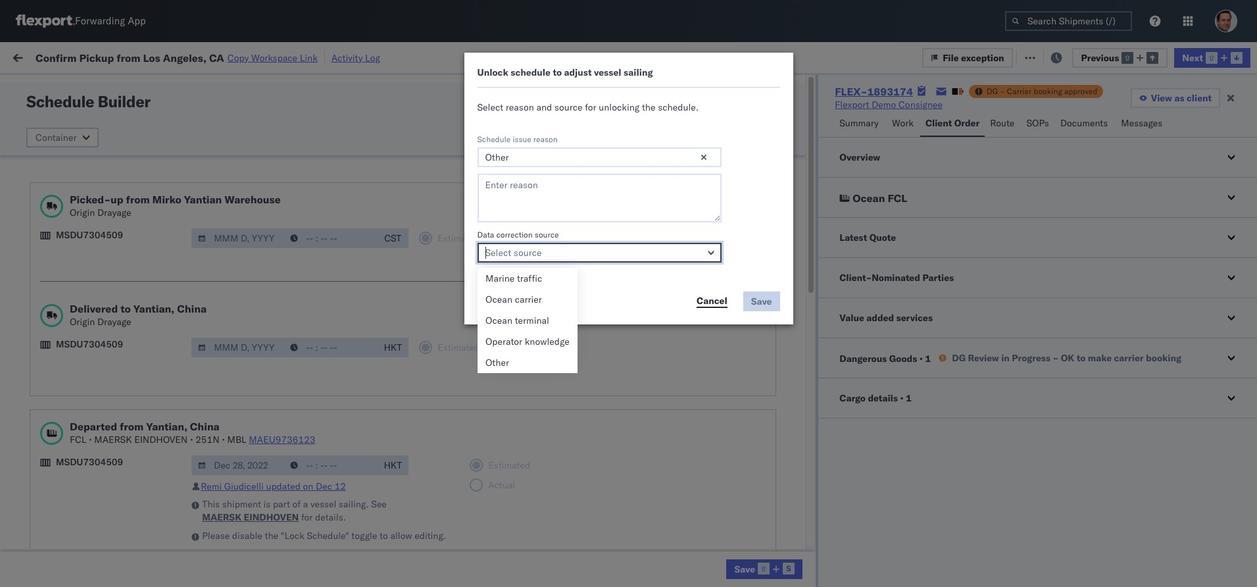 Task type: vqa. For each thing, say whether or not it's contained in the screenshot.
Information
no



Task type: describe. For each thing, give the bounding box(es) containing it.
unlock
[[478, 66, 509, 78]]

correction
[[497, 229, 533, 239]]

schedule issue reason
[[478, 134, 558, 144]]

hlxu8034992 for schedule delivery appointment
[[992, 173, 1056, 185]]

2 test123456 from the top
[[942, 144, 998, 156]]

yantian, for to
[[133, 302, 175, 315]]

5 integration from the top
[[603, 521, 648, 533]]

value added services
[[840, 312, 934, 324]]

1 vertical spatial on
[[303, 481, 314, 492]]

container for container numbers
[[852, 102, 887, 112]]

status : ready for work, blocked, in progress
[[72, 81, 239, 91]]

2 upload customs clearance documents from the top
[[30, 462, 194, 474]]

at
[[262, 51, 270, 63]]

jan left "a" on the left
[[284, 492, 298, 504]]

latest quote
[[840, 232, 897, 244]]

205 on track
[[303, 51, 357, 63]]

dg for dg review in progress - ok to make carrier booking
[[953, 352, 966, 364]]

2 schedule delivery appointment link from the top
[[30, 288, 162, 301]]

client order
[[926, 117, 980, 129]]

flex-1662119
[[762, 434, 831, 446]]

1 gaurav jawla from the top
[[1115, 116, 1170, 127]]

carrier inside list box
[[515, 294, 542, 305]]

schedule for 5:30 pm pst, jan 30, 2023's schedule pickup from rotterdam, netherlands button
[[30, 514, 69, 526]]

1 integration test account - karl lagerfeld from the top
[[603, 376, 774, 388]]

from inside button
[[97, 318, 116, 329]]

hkt for -- : -- -- text box
[[384, 459, 402, 471]]

dg - carrier booking approved
[[987, 86, 1098, 96]]

3 resize handle column header from the left
[[401, 102, 416, 587]]

in
[[197, 81, 204, 91]]

5 resize handle column header from the left
[[581, 102, 596, 587]]

2 hlxu8034992 from the top
[[992, 144, 1056, 156]]

flex-1846748 for schedule delivery appointment
[[762, 173, 831, 185]]

netherlands for 8:30 pm pst, jan 23, 2023
[[30, 411, 82, 423]]

1 vertical spatial source
[[535, 229, 559, 239]]

container button
[[26, 128, 99, 147]]

message
[[177, 51, 214, 63]]

2022 for appointment
[[320, 173, 343, 185]]

1 horizontal spatial work
[[893, 117, 914, 129]]

ceau7522281, hlxu6269489, hlxu8034992 for schedule pickup from los angeles, ca
[[852, 202, 1056, 214]]

0 horizontal spatial file exception
[[943, 52, 1005, 64]]

3 flex-2130387 from the top
[[762, 463, 831, 475]]

is
[[264, 498, 271, 510]]

1 flex-1889466 from the top
[[762, 260, 831, 272]]

• left mbl
[[222, 434, 225, 446]]

2 11:59 from the top
[[222, 173, 248, 185]]

messages
[[1122, 117, 1163, 129]]

1 flex-2130387 from the top
[[762, 376, 831, 388]]

quote
[[870, 232, 897, 244]]

confirm pickup from los angeles, ca link
[[30, 317, 187, 330]]

2 upload from the top
[[30, 462, 60, 474]]

savant
[[1145, 144, 1174, 156]]

view
[[1152, 92, 1173, 104]]

2 schedule pickup from los angeles, ca button from the top
[[30, 143, 192, 158]]

24, for dec
[[304, 347, 318, 359]]

ceau7522281, for schedule pickup from los angeles, ca
[[852, 202, 920, 214]]

2 gaurav jawla from the top
[[1115, 173, 1170, 185]]

previous
[[1082, 52, 1120, 64]]

cargo
[[840, 392, 866, 404]]

make
[[1089, 352, 1113, 364]]

1 jawla from the top
[[1147, 116, 1170, 127]]

drayage inside picked-up from mirko yantian warehouse origin drayage
[[97, 207, 131, 219]]

1 1889466 from the top
[[791, 260, 831, 272]]

schedule pickup from rotterdam, netherlands button for 8:30 pm pst, jan 23, 2023
[[30, 397, 197, 425]]

for inside this shipment is part of a vessel sailing. see maersk eindhoven for details.
[[301, 511, 313, 523]]

ocean fcl button
[[819, 178, 1258, 217]]

hlxu8034992 for upload customs clearance documents
[[992, 231, 1056, 243]]

1 horizontal spatial file exception
[[1033, 51, 1094, 63]]

jan down 23,
[[289, 434, 304, 446]]

delivery down confirm delivery button at the left bottom of the page
[[72, 376, 105, 387]]

issue
[[513, 134, 532, 144]]

8:30 pm pst, jan 28, 2023
[[222, 463, 340, 475]]

6 lagerfeld from the top
[[735, 550, 774, 562]]

demo
[[872, 99, 897, 111]]

angeles, for 4th schedule pickup from los angeles, ca button
[[141, 260, 177, 272]]

6 integration test account - karl lagerfeld from the top
[[603, 550, 774, 562]]

5 schedule pickup from los angeles, ca button from the top
[[30, 433, 192, 447]]

terminal
[[515, 315, 550, 327]]

operator for operator
[[1115, 107, 1147, 117]]

schedule for third schedule pickup from los angeles, ca button from the bottom
[[30, 202, 69, 214]]

3 2130387 from the top
[[791, 463, 831, 475]]

1 for dangerous goods • 1
[[926, 353, 932, 364]]

1 horizontal spatial dec
[[316, 481, 332, 492]]

2 1889466 from the top
[[791, 289, 831, 301]]

1 hlxu8034992 from the top
[[992, 115, 1056, 127]]

my work
[[13, 48, 72, 66]]

4 2130387 from the top
[[791, 550, 831, 562]]

30, for schedule delivery appointment
[[300, 492, 315, 504]]

from inside picked-up from mirko yantian warehouse origin drayage
[[126, 193, 150, 206]]

please disable the "lock schedule" toggle to allow editing.
[[202, 530, 446, 542]]

1 schedule delivery appointment link from the top
[[30, 172, 162, 185]]

: for status
[[95, 81, 98, 91]]

ceau7522281, hlxu6269489, hlxu8034992 for schedule delivery appointment
[[852, 173, 1056, 185]]

ready
[[101, 81, 124, 91]]

3 schedule delivery appointment link from the top
[[30, 375, 162, 388]]

los for 5th schedule pickup from los angeles, ca button from the top
[[124, 433, 139, 445]]

2 resize handle column header from the left
[[352, 102, 368, 587]]

6:00
[[222, 347, 242, 359]]

to inside delivered to yantian, china origin drayage
[[121, 302, 131, 315]]

9 resize handle column header from the left
[[1093, 102, 1109, 587]]

confirm pickup from rotterdam, netherlands
[[30, 543, 166, 568]]

1 upload customs clearance documents from the top
[[30, 231, 194, 243]]

1 horizontal spatial on
[[323, 51, 333, 63]]

1 test123456 from the top
[[942, 116, 998, 127]]

documents button
[[1056, 111, 1117, 137]]

1 horizontal spatial consignee
[[899, 99, 943, 111]]

confirm pickup from los angeles, ca
[[30, 318, 187, 329]]

2 flex-1889466 from the top
[[762, 289, 831, 301]]

appointment for second schedule delivery appointment "link" from the bottom
[[108, 376, 162, 387]]

1 horizontal spatial booking
[[1147, 352, 1182, 364]]

numbers for container numbers
[[852, 113, 885, 122]]

1 lagerfeld from the top
[[735, 376, 774, 388]]

this
[[202, 498, 220, 510]]

data correction source
[[478, 229, 559, 239]]

11:00 pm pst, nov 8, 2022
[[222, 231, 342, 243]]

goods
[[890, 353, 918, 364]]

2 karl from the top
[[716, 405, 733, 417]]

3 11:59 from the top
[[222, 202, 248, 214]]

4 account from the top
[[671, 492, 705, 504]]

schedule pickup from los angeles, ca link for 5th schedule pickup from los angeles, ca button from the bottom
[[30, 114, 192, 127]]

appointment for 4th schedule delivery appointment "link" from the bottom of the page
[[108, 173, 162, 185]]

4 lhuu7894563, from the top
[[852, 347, 920, 359]]

snoozed : no
[[275, 81, 322, 91]]

1 1846748 from the top
[[791, 116, 831, 127]]

hkt for -- : -- -- text field for delivered to yantian, china
[[384, 342, 402, 354]]

client
[[1188, 92, 1213, 104]]

3 mmm d, yyyy text field from the top
[[192, 456, 285, 475]]

to left allow
[[380, 530, 388, 542]]

1 gaurav from the top
[[1115, 116, 1145, 127]]

6 account from the top
[[671, 550, 705, 562]]

3 account from the top
[[671, 463, 705, 475]]

ceau7522281, for schedule delivery appointment
[[852, 173, 920, 185]]

2 integration from the top
[[603, 405, 648, 417]]

container numbers
[[852, 102, 887, 122]]

schedule for 4th schedule pickup from los angeles, ca button
[[30, 260, 69, 272]]

angeles, for confirm pickup from los angeles, ca button
[[136, 318, 172, 329]]

3 abcdefg78456546 from the top
[[942, 347, 1031, 359]]

4 schedule delivery appointment button from the top
[[30, 491, 162, 505]]

cancel
[[697, 295, 728, 307]]

updated
[[266, 481, 301, 492]]

lhuu7894563, uetu5238478 for schedule delivery appointment
[[852, 289, 987, 301]]

confirm pickup from rotterdam, netherlands link
[[30, 542, 197, 568]]

1 vertical spatial reason
[[534, 134, 558, 144]]

30, for schedule pickup from rotterdam, netherlands
[[300, 521, 315, 533]]

to left "adjust"
[[553, 66, 562, 78]]

0 vertical spatial booking
[[1034, 86, 1063, 96]]

editing.
[[415, 530, 446, 542]]

1 pdt, from the top
[[267, 144, 288, 156]]

24, for jan
[[306, 434, 320, 446]]

mmm d, yyyy text field for picked-up from mirko yantian warehouse
[[192, 228, 285, 248]]

1 horizontal spatial exception
[[1051, 51, 1094, 63]]

ca for confirm pickup from los angeles, ca button
[[175, 318, 187, 329]]

11:00 for 11:00 pm pst, nov 8, 2022
[[222, 231, 248, 243]]

origin for jaehyung
[[1206, 376, 1231, 388]]

details.
[[315, 511, 346, 523]]

flex-1846748 for schedule pickup from los angeles, ca
[[762, 202, 831, 214]]

3 integration from the top
[[603, 463, 648, 475]]

work button
[[887, 111, 921, 137]]

status
[[72, 81, 95, 91]]

feb
[[289, 550, 305, 562]]

ca for 5th schedule pickup from los angeles, ca button from the bottom
[[180, 115, 192, 127]]

schedule pickup from los angeles, ca for third schedule pickup from los angeles, ca button from the bottom
[[30, 202, 192, 214]]

review
[[969, 352, 1000, 364]]

1 resize handle column header from the left
[[198, 102, 214, 587]]

• down the departed in the bottom left of the page
[[89, 434, 92, 446]]

1 vertical spatial documents
[[147, 231, 194, 243]]

2 schedule delivery appointment button from the top
[[30, 288, 162, 302]]

confirm for confirm pickup from rotterdam, netherlands
[[30, 543, 64, 555]]

schedule pickup from los angeles, ca for 5th schedule pickup from los angeles, ca button from the bottom
[[30, 115, 192, 127]]

details
[[869, 392, 899, 404]]

8 resize handle column header from the left
[[920, 102, 936, 587]]

3 integration test account - karl lagerfeld from the top
[[603, 463, 774, 475]]

to right ok
[[1077, 352, 1086, 364]]

forwarding
[[75, 15, 125, 27]]

schedule delivery appointment for second schedule delivery appointment "link" from the bottom
[[30, 376, 162, 387]]

adjust
[[564, 66, 592, 78]]

work
[[38, 48, 72, 66]]

5 lagerfeld from the top
[[735, 521, 774, 533]]

shipment
[[222, 498, 261, 510]]

4 schedule delivery appointment link from the top
[[30, 491, 162, 504]]

1 horizontal spatial file
[[1033, 51, 1049, 63]]

760 at risk
[[243, 51, 288, 63]]

drayage inside delivered to yantian, china origin drayage
[[97, 316, 131, 328]]

1 flex-1846748 from the top
[[762, 116, 831, 127]]

ceau7522281, hlxu6269489, hlxu8034992 for upload customs clearance documents
[[852, 231, 1056, 243]]

pickup for 5th schedule pickup from los angeles, ca button from the bottom
[[72, 115, 100, 127]]

client order button
[[921, 111, 986, 137]]

track
[[336, 51, 357, 63]]

eindhoven inside this shipment is part of a vessel sailing. see maersk eindhoven for details.
[[244, 511, 299, 523]]

yantian
[[184, 193, 222, 206]]

• left 251n
[[190, 434, 193, 446]]

los for third schedule pickup from los angeles, ca button from the bottom
[[124, 202, 139, 214]]

4 integration from the top
[[603, 492, 648, 504]]

1 karl from the top
[[716, 376, 733, 388]]

2 1846748 from the top
[[791, 144, 831, 156]]

consignee button
[[596, 105, 722, 118]]

1 maeu9408431 from the top
[[942, 376, 1009, 388]]

1 2130387 from the top
[[791, 376, 831, 388]]

Enter reason text field
[[478, 174, 722, 222]]

client for client order
[[926, 117, 953, 129]]

1 schedule pickup from los angeles, ca button from the top
[[30, 114, 192, 129]]

4 1889466 from the top
[[791, 347, 831, 359]]

appointment for third schedule delivery appointment "link" from the bottom of the page
[[108, 289, 162, 301]]

maersk inside this shipment is part of a vessel sailing. see maersk eindhoven for details.
[[202, 511, 242, 523]]

client for client name
[[513, 107, 534, 117]]

maersk eindhoven link
[[202, 511, 299, 524]]

mbl/mawb numbers
[[942, 107, 1023, 117]]

1 vertical spatial the
[[265, 530, 279, 542]]

11:59 pm pdt, nov 4, 2022 for schedule pickup from los angeles, ca
[[222, 202, 343, 214]]

0 horizontal spatial for
[[126, 81, 137, 91]]

2 hlxu6269489, from the top
[[922, 144, 989, 156]]

schedule pickup from los angeles, ca link for 4th schedule pickup from los angeles, ca button
[[30, 259, 192, 272]]

2 upload customs clearance documents link from the top
[[30, 462, 194, 475]]

jan left 23,
[[284, 405, 298, 417]]

rotterdam, inside confirm pickup from rotterdam, netherlands
[[119, 543, 166, 555]]

dangerous
[[840, 353, 888, 364]]

angeles, for third schedule pickup from los angeles, ca button from the bottom
[[141, 202, 177, 214]]

message (0)
[[177, 51, 231, 63]]

by:
[[48, 81, 60, 92]]

warehouse
[[225, 193, 281, 206]]

1 gvcu5265864 from the top
[[852, 376, 917, 388]]

4 flex-2130387 from the top
[[762, 550, 831, 562]]

vessel inside this shipment is part of a vessel sailing. see maersk eindhoven for details.
[[311, 498, 337, 510]]

carrier
[[1008, 86, 1032, 96]]

7 resize handle column header from the left
[[830, 102, 846, 587]]

view as client button
[[1131, 88, 1221, 108]]

msdu7304509 for departed from yantian, china
[[56, 456, 123, 468]]

delivery for 6:00
[[66, 347, 100, 358]]

Search Shipments (/) text field
[[1006, 11, 1133, 31]]

upload customs clearance documents button
[[30, 230, 194, 245]]

value
[[840, 312, 865, 324]]

activity log button
[[332, 50, 380, 65]]

5 karl from the top
[[716, 521, 733, 533]]

uetu5238478 for confirm pickup from los angeles, ca
[[923, 318, 987, 330]]

giudicelli
[[224, 481, 264, 492]]

"lock
[[281, 530, 305, 542]]

msdu7304509 for delivered to yantian, china
[[56, 338, 123, 350]]

picked-up from mirko yantian warehouse origin drayage
[[70, 193, 281, 219]]

jaehyung
[[1115, 376, 1154, 388]]

flexport. image
[[16, 14, 75, 28]]

2 ceau7522281, hlxu6269489, hlxu8034992 from the top
[[852, 144, 1056, 156]]

760
[[243, 51, 260, 63]]

other
[[486, 357, 510, 369]]

dg review in progress - ok to make carrier booking
[[953, 352, 1182, 364]]

Other text field
[[478, 147, 722, 167]]

11:00 pm pst, feb 2, 2023
[[222, 550, 341, 562]]

4 lhuu7894563, uetu5238478 from the top
[[852, 347, 987, 359]]

schedule pickup from rotterdam, netherlands link for 8:30 pm pst, jan 23, 2023
[[30, 397, 197, 424]]

1846748 for schedule delivery appointment
[[791, 173, 831, 185]]

workitem button
[[8, 105, 201, 118]]

work,
[[139, 81, 160, 91]]

2 gvcu5265864 from the top
[[852, 405, 917, 417]]

angeles, for 5th schedule pickup from los angeles, ca button from the top
[[141, 433, 177, 445]]

11:59 pm pdt, nov 4, 2022 for schedule delivery appointment
[[222, 173, 343, 185]]

(0)
[[214, 51, 231, 63]]

4, for schedule delivery appointment
[[309, 173, 318, 185]]

0 vertical spatial dec
[[284, 347, 301, 359]]

schedule for fourth schedule delivery appointment button from the top
[[30, 491, 69, 503]]

3 1889466 from the top
[[791, 318, 831, 330]]

cst
[[385, 232, 402, 244]]

mmm d, yyyy text field for delivered to yantian, china
[[192, 338, 285, 357]]

pdt, for schedule pickup from los angeles, ca
[[267, 202, 288, 214]]

2 gaurav from the top
[[1115, 173, 1145, 185]]

log
[[365, 52, 380, 64]]

5 account from the top
[[671, 521, 705, 533]]

lhuu7894563, for confirm pickup from los angeles, ca
[[852, 318, 920, 330]]

angeles, for fourth schedule pickup from los angeles, ca button from the bottom of the page
[[141, 144, 177, 156]]



Task type: locate. For each thing, give the bounding box(es) containing it.
summary button
[[835, 111, 887, 137]]

abcdefg78456546 down parties
[[942, 289, 1031, 301]]

documents
[[1061, 117, 1109, 129], [147, 231, 194, 243], [147, 462, 194, 474]]

-- : -- -- text field
[[284, 228, 377, 248], [284, 338, 377, 357]]

ceau7522281, up nominated
[[852, 231, 920, 243]]

eindhoven inside departed from yantian, china fcl • maersk eindhoven • 251n • mbl maeu9736123
[[134, 434, 188, 446]]

documents down departed from yantian, china fcl • maersk eindhoven • 251n • mbl maeu9736123
[[147, 462, 194, 474]]

filtered
[[13, 81, 45, 92]]

6 integration from the top
[[603, 550, 648, 562]]

4 ceau7522281, from the top
[[852, 202, 920, 214]]

3 flex-1889466 from the top
[[762, 318, 831, 330]]

upload customs clearance documents down the up on the left top of page
[[30, 231, 194, 243]]

0 vertical spatial container
[[852, 102, 887, 112]]

schedule pickup from los angeles, ca down the upload customs clearance documents 'button'
[[30, 260, 192, 272]]

gaurav down omkar
[[1115, 173, 1145, 185]]

schedule for 5th schedule pickup from los angeles, ca button from the top
[[30, 433, 69, 445]]

schedule for fourth schedule pickup from los angeles, ca button from the bottom of the page
[[30, 144, 69, 156]]

0 vertical spatial 11:59 pm pdt, nov 4, 2022
[[222, 144, 343, 156]]

unlock schedule to adjust vessel sailing
[[478, 66, 653, 78]]

confirm for confirm pickup from los angeles, ca
[[30, 318, 64, 329]]

1 vertical spatial clearance
[[102, 462, 144, 474]]

hkt
[[384, 342, 402, 354], [384, 459, 402, 471]]

1 11:59 pm pdt, nov 4, 2022 from the top
[[222, 144, 343, 156]]

client left order
[[926, 117, 953, 129]]

flex-2130384 button
[[741, 489, 833, 507], [741, 489, 833, 507], [741, 518, 833, 536], [741, 518, 833, 536]]

appointment for first schedule delivery appointment "link" from the bottom
[[108, 491, 162, 503]]

lhuu7894563, for schedule pickup from los angeles, ca
[[852, 260, 920, 272]]

-- : -- -- text field
[[284, 456, 377, 475]]

eindhoven down the is
[[244, 511, 299, 523]]

4 ceau7522281, hlxu6269489, hlxu8034992 from the top
[[852, 202, 1056, 214]]

drayage down the up on the left top of page
[[97, 207, 131, 219]]

2130384 down 1662119
[[791, 492, 831, 504]]

save
[[735, 563, 756, 575]]

2 maeu9408431 from the top
[[942, 405, 1009, 417]]

schedule pickup from los angeles, ca
[[30, 115, 192, 127], [30, 144, 192, 156], [30, 202, 192, 214], [30, 260, 192, 272], [30, 433, 192, 445]]

source right correction
[[535, 229, 559, 239]]

: left no at the left of page
[[306, 81, 308, 91]]

30, right part
[[300, 492, 315, 504]]

reason right issue
[[534, 134, 558, 144]]

in
[[1002, 352, 1010, 364]]

schedule for 1st schedule delivery appointment button
[[30, 173, 69, 185]]

booking up the choi
[[1147, 352, 1182, 364]]

schedule pickup from rotterdam, netherlands for 8:30 pm pst, jan 23, 2023
[[30, 398, 171, 423]]

confirm for confirm delivery
[[30, 347, 64, 358]]

lhuu7894563,
[[852, 260, 920, 272], [852, 289, 920, 301], [852, 318, 920, 330], [852, 347, 920, 359]]

2 vertical spatial test123456
[[942, 173, 998, 185]]

on down 28, at the bottom left of page
[[303, 481, 314, 492]]

netherlands inside confirm pickup from rotterdam, netherlands
[[30, 556, 82, 568]]

1 account from the top
[[671, 376, 705, 388]]

0 vertical spatial upload customs clearance documents
[[30, 231, 194, 243]]

carrier down traffic
[[515, 294, 542, 305]]

fcl inside button
[[888, 192, 908, 205]]

fcl inside departed from yantian, china fcl • maersk eindhoven • 251n • mbl maeu9736123
[[70, 434, 86, 446]]

ceau7522281, down overview
[[852, 173, 920, 185]]

11:00 down disable
[[222, 550, 248, 562]]

0 vertical spatial gaurav
[[1115, 116, 1145, 127]]

jawla down view
[[1147, 116, 1170, 127]]

dg for dg - carrier booking approved
[[987, 86, 999, 96]]

confirm inside confirm pickup from los angeles, ca link
[[30, 318, 64, 329]]

0 vertical spatial test123456
[[942, 116, 998, 127]]

1 netherlands from the top
[[30, 411, 82, 423]]

messages button
[[1117, 111, 1170, 137]]

consignee inside button
[[603, 107, 641, 117]]

the left "lock
[[265, 530, 279, 542]]

file exception
[[1033, 51, 1094, 63], [943, 52, 1005, 64]]

2 integration test account - karl lagerfeld from the top
[[603, 405, 774, 417]]

schedule pickup from los angeles, ca for fourth schedule pickup from los angeles, ca button from the bottom of the page
[[30, 144, 192, 156]]

0 vertical spatial reason
[[506, 101, 534, 113]]

5 integration test account - karl lagerfeld from the top
[[603, 521, 774, 533]]

import
[[112, 51, 142, 63]]

numbers for mbl/mawb numbers
[[990, 107, 1023, 117]]

5:30 for schedule delivery appointment
[[222, 492, 242, 504]]

upload customs clearance documents link down the departed in the bottom left of the page
[[30, 462, 194, 475]]

rotterdam, for 5:30 pm pst, jan 30, 2023
[[124, 514, 171, 526]]

flex-1893174
[[836, 85, 914, 98]]

1 vertical spatial carrier
[[1115, 352, 1145, 364]]

ocean carrier
[[486, 294, 542, 305]]

china inside departed from yantian, china fcl • maersk eindhoven • 251n • mbl maeu9736123
[[190, 420, 220, 433]]

0 horizontal spatial on
[[303, 481, 314, 492]]

lhuu7894563, uetu5238478 down quote
[[852, 260, 987, 272]]

file exception up "mbl/mawb numbers"
[[943, 52, 1005, 64]]

0 horizontal spatial numbers
[[852, 113, 885, 122]]

flex-2130384 for schedule pickup from rotterdam, netherlands
[[762, 521, 831, 533]]

1 vertical spatial 11:00
[[222, 550, 248, 562]]

1 vertical spatial schedule pickup from rotterdam, netherlands button
[[30, 513, 197, 541]]

3 ceau7522281, from the top
[[852, 173, 920, 185]]

2 uetu5238478 from the top
[[923, 289, 987, 301]]

3 schedule pickup from los angeles, ca button from the top
[[30, 201, 192, 216]]

lhuu7894563, uetu5238478
[[852, 260, 987, 272], [852, 289, 987, 301], [852, 318, 987, 330], [852, 347, 987, 359]]

nov for schedule delivery appointment
[[290, 173, 307, 185]]

0 vertical spatial rotterdam,
[[124, 398, 171, 410]]

my
[[13, 48, 34, 66]]

carrier up jaehyung
[[1115, 352, 1145, 364]]

5 schedule pickup from los angeles, ca from the top
[[30, 433, 192, 445]]

0 horizontal spatial booking
[[1034, 86, 1063, 96]]

0 vertical spatial source
[[555, 101, 583, 113]]

1846748 for schedule pickup from los angeles, ca
[[791, 202, 831, 214]]

lhuu7894563, down value added services
[[852, 347, 920, 359]]

1 vertical spatial 4,
[[309, 173, 318, 185]]

flex-2130384 up the save button
[[762, 521, 831, 533]]

schedule delivery appointment up confirm pickup from rotterdam, netherlands
[[30, 491, 162, 503]]

forwarding app link
[[16, 14, 146, 28]]

operator inside list box
[[486, 336, 523, 348]]

flex-2130387
[[762, 376, 831, 388], [762, 405, 831, 417], [762, 463, 831, 475], [762, 550, 831, 562]]

customs inside the upload customs clearance documents 'button'
[[63, 231, 100, 243]]

6 karl from the top
[[716, 550, 733, 562]]

0 vertical spatial 8:30
[[222, 405, 242, 417]]

0 horizontal spatial dec
[[284, 347, 301, 359]]

picked-
[[70, 193, 111, 206]]

1 upload customs clearance documents link from the top
[[30, 230, 194, 243]]

1 vertical spatial 30,
[[300, 521, 315, 533]]

0 vertical spatial msdu7304509
[[56, 229, 123, 241]]

customs
[[63, 231, 100, 243], [63, 462, 100, 474]]

0 vertical spatial china
[[177, 302, 207, 315]]

4 resize handle column header from the left
[[491, 102, 506, 587]]

upload customs clearance documents link down the up on the left top of page
[[30, 230, 194, 243]]

lhuu7894563, up 'dangerous goods • 1'
[[852, 318, 920, 330]]

ocean fcl inside button
[[853, 192, 908, 205]]

2 vertical spatial 11:59 pm pdt, nov 4, 2022
[[222, 202, 343, 214]]

2 vertical spatial for
[[301, 511, 313, 523]]

resize handle column header
[[198, 102, 214, 587], [352, 102, 368, 587], [401, 102, 416, 587], [491, 102, 506, 587], [581, 102, 596, 587], [719, 102, 735, 587], [830, 102, 846, 587], [920, 102, 936, 587], [1093, 102, 1109, 587], [1183, 102, 1199, 587], [1224, 102, 1240, 587]]

schedule pickup from los angeles, ca up the upload customs clearance documents 'button'
[[30, 202, 192, 214]]

appointment up confirm pickup from rotterdam, netherlands link
[[108, 491, 162, 503]]

5 schedule pickup from los angeles, ca link from the top
[[30, 433, 192, 446]]

delivery inside button
[[66, 347, 100, 358]]

3 uetu5238478 from the top
[[923, 318, 987, 330]]

4 hlxu8034992 from the top
[[992, 202, 1056, 214]]

origin down picked-
[[70, 207, 95, 219]]

pickup inside button
[[66, 318, 95, 329]]

customs down picked-
[[63, 231, 100, 243]]

pickup inside confirm pickup from rotterdam, netherlands
[[66, 543, 95, 555]]

container down workitem
[[36, 132, 77, 144]]

3 11:59 pm pdt, nov 4, 2022 from the top
[[222, 202, 343, 214]]

numbers down carrier on the right top of the page
[[990, 107, 1023, 117]]

1 5:30 from the top
[[222, 492, 242, 504]]

4 lagerfeld from the top
[[735, 492, 774, 504]]

from inside confirm pickup from rotterdam, netherlands
[[97, 543, 116, 555]]

mirko
[[152, 193, 182, 206]]

5:30 pm pst, jan 30, 2023
[[222, 492, 340, 504], [222, 521, 340, 533]]

0 vertical spatial flex-2130384
[[762, 492, 831, 504]]

hlxu6269489, for schedule pickup from los angeles, ca
[[922, 202, 989, 214]]

dg up "mbl/mawb numbers"
[[987, 86, 999, 96]]

2023
[[317, 405, 340, 417], [323, 434, 346, 446], [317, 463, 340, 475], [317, 492, 340, 504], [317, 521, 340, 533], [319, 550, 341, 562]]

vessel up details.
[[311, 498, 337, 510]]

msdu7304509 down the departed in the bottom left of the page
[[56, 456, 123, 468]]

3 appointment from the top
[[108, 376, 162, 387]]

0 vertical spatial work
[[144, 51, 167, 63]]

12
[[335, 481, 346, 492]]

los for fourth schedule pickup from los angeles, ca button from the bottom of the page
[[124, 144, 139, 156]]

schedule delivery appointment button up confirm pickup from rotterdam, netherlands
[[30, 491, 162, 505]]

2 vertical spatial pdt,
[[267, 202, 288, 214]]

origin for delivered
[[70, 316, 95, 328]]

schedule pickup from los angeles, ca for 5th schedule pickup from los angeles, ca button from the top
[[30, 433, 192, 445]]

ceau7522281, for upload customs clearance documents
[[852, 231, 920, 243]]

8,
[[309, 231, 317, 243]]

2 flex-1846748 from the top
[[762, 144, 831, 156]]

summary
[[840, 117, 879, 129]]

clearance inside 'button'
[[102, 231, 144, 243]]

dec left 12
[[316, 481, 332, 492]]

ceau7522281, down 'work' button at the top of page
[[852, 144, 920, 156]]

8:30 up mbl
[[222, 405, 242, 417]]

1 schedule delivery appointment from the top
[[30, 173, 162, 185]]

flex-1889466 button
[[741, 257, 833, 275], [741, 257, 833, 275], [741, 286, 833, 304], [741, 286, 833, 304], [741, 315, 833, 333], [741, 315, 833, 333], [741, 344, 833, 362], [741, 344, 833, 362]]

1 horizontal spatial the
[[642, 101, 656, 113]]

customs down the departed in the bottom left of the page
[[63, 462, 100, 474]]

schedule delivery appointment link up delivered
[[30, 288, 162, 301]]

3 lagerfeld from the top
[[735, 463, 774, 475]]

ocean inside ocean fcl button
[[853, 192, 886, 205]]

1 horizontal spatial eindhoven
[[244, 511, 299, 523]]

clearance down the departed in the bottom left of the page
[[102, 462, 144, 474]]

source right and
[[555, 101, 583, 113]]

1 vertical spatial 5:30 pm pst, jan 30, 2023
[[222, 521, 340, 533]]

0 horizontal spatial 1
[[907, 392, 912, 404]]

client name
[[513, 107, 557, 117]]

0 horizontal spatial container
[[36, 132, 77, 144]]

1 horizontal spatial numbers
[[990, 107, 1023, 117]]

1 schedule pickup from rotterdam, netherlands from the top
[[30, 398, 171, 423]]

msdu7304509 for picked-up from mirko yantian warehouse
[[56, 229, 123, 241]]

23,
[[300, 405, 315, 417]]

2 drayage from the top
[[97, 316, 131, 328]]

0 horizontal spatial the
[[265, 530, 279, 542]]

cargo details • 1
[[840, 392, 912, 404]]

abcdefg78456546 down latest quote button at right
[[942, 260, 1031, 272]]

4 flex-1846748 from the top
[[762, 202, 831, 214]]

0 horizontal spatial :
[[95, 81, 98, 91]]

uetu5238478 down parties
[[923, 289, 987, 301]]

lhuu7894563, uetu5238478 down services
[[852, 347, 987, 359]]

1 vertical spatial booking
[[1147, 352, 1182, 364]]

confirm delivery link
[[30, 346, 100, 359]]

1 vertical spatial gvcu5265864
[[852, 405, 917, 417]]

container numbers button
[[846, 99, 922, 123]]

8:30 for 8:30 pm pst, jan 23, 2023
[[222, 405, 242, 417]]

delivery up delivered
[[72, 289, 105, 301]]

uetu5238478 for schedule delivery appointment
[[923, 289, 987, 301]]

dec right am
[[284, 347, 301, 359]]

client name button
[[506, 105, 583, 118]]

from inside departed from yantian, china fcl • maersk eindhoven • 251n • mbl maeu9736123
[[120, 420, 144, 433]]

1 vertical spatial jawla
[[1147, 173, 1170, 185]]

to up confirm pickup from los angeles, ca
[[121, 302, 131, 315]]

1 drayage from the top
[[97, 207, 131, 219]]

schedule delivery appointment button down confirm delivery button at the left bottom of the page
[[30, 375, 162, 389]]

angeles, for 5th schedule pickup from los angeles, ca button from the bottom
[[141, 115, 177, 127]]

jaehyung choi - test origin agent
[[1115, 376, 1258, 388]]

2 mmm d, yyyy text field from the top
[[192, 338, 285, 357]]

test123456
[[942, 116, 998, 127], [942, 144, 998, 156], [942, 173, 998, 185]]

2 lagerfeld from the top
[[735, 405, 774, 417]]

11:00 down warehouse
[[222, 231, 248, 243]]

1 vertical spatial upload customs clearance documents link
[[30, 462, 194, 475]]

documents down picked-up from mirko yantian warehouse origin drayage
[[147, 231, 194, 243]]

1 lhuu7894563, uetu5238478 from the top
[[852, 260, 987, 272]]

11:00 for 11:00 pm pst, feb 2, 2023
[[222, 550, 248, 562]]

5:30 down shipment
[[222, 521, 242, 533]]

1 vertical spatial work
[[893, 117, 914, 129]]

filtered by:
[[13, 81, 60, 92]]

0 vertical spatial abcdefg78456546
[[942, 260, 1031, 272]]

1 horizontal spatial vessel
[[594, 66, 622, 78]]

schedule pickup from los angeles, ca down builder
[[30, 115, 192, 127]]

30, down "a" on the left
[[300, 521, 315, 533]]

ca for third schedule pickup from los angeles, ca button from the bottom
[[180, 202, 192, 214]]

1 vertical spatial pdt,
[[267, 173, 288, 185]]

1 schedule pickup from rotterdam, netherlands button from the top
[[30, 397, 197, 425]]

yantian, inside delivered to yantian, china origin drayage
[[133, 302, 175, 315]]

2 4, from the top
[[309, 173, 318, 185]]

3 test123456 from the top
[[942, 173, 998, 185]]

delivered to yantian, china origin drayage
[[70, 302, 207, 328]]

2 vertical spatial mmm d, yyyy text field
[[192, 456, 285, 475]]

msdu7304509
[[56, 229, 123, 241], [56, 338, 123, 350], [56, 456, 123, 468]]

gvcu5265864 up details
[[852, 376, 917, 388]]

1 11:59 from the top
[[222, 144, 248, 156]]

schedule delivery appointment for first schedule delivery appointment "link" from the bottom
[[30, 491, 162, 503]]

0 vertical spatial vessel
[[594, 66, 622, 78]]

schedule pickup from rotterdam, netherlands link for 5:30 pm pst, jan 30, 2023
[[30, 513, 197, 539]]

numbers inside container numbers
[[852, 113, 885, 122]]

2 2130387 from the top
[[791, 405, 831, 417]]

2 5:30 pm pst, jan 30, 2023 from the top
[[222, 521, 340, 533]]

los
[[143, 51, 160, 64], [124, 115, 139, 127], [124, 144, 139, 156], [124, 202, 139, 214], [124, 260, 139, 272], [119, 318, 134, 329], [124, 433, 139, 445]]

pickup for 5th schedule pickup from los angeles, ca button from the top
[[72, 433, 100, 445]]

rotterdam, for 8:30 pm pst, jan 23, 2023
[[124, 398, 171, 410]]

1889466
[[791, 260, 831, 272], [791, 289, 831, 301], [791, 318, 831, 330], [791, 347, 831, 359]]

1 vertical spatial vessel
[[311, 498, 337, 510]]

china for delivered to yantian, china
[[177, 302, 207, 315]]

schedule
[[511, 66, 551, 78]]

confirm
[[36, 51, 77, 64], [30, 318, 64, 329], [30, 347, 64, 358], [30, 543, 64, 555]]

0 vertical spatial upload customs clearance documents link
[[30, 230, 194, 243]]

0 vertical spatial 1
[[926, 353, 932, 364]]

1 : from the left
[[95, 81, 98, 91]]

lhuu7894563, uetu5238478 up goods
[[852, 318, 987, 330]]

Search Work text field
[[815, 47, 958, 67]]

-- : -- -- text field for delivered to yantian, china
[[284, 338, 377, 357]]

activity
[[332, 52, 363, 64]]

0 vertical spatial hkt
[[384, 342, 402, 354]]

on right 205
[[323, 51, 333, 63]]

schedule delivery appointment for 4th schedule delivery appointment "link" from the bottom of the page
[[30, 173, 162, 185]]

10 resize handle column header from the left
[[1183, 102, 1199, 587]]

3 lhuu7894563, uetu5238478 from the top
[[852, 318, 987, 330]]

5 hlxu8034992 from the top
[[992, 231, 1056, 243]]

yantian, inside departed from yantian, china fcl • maersk eindhoven • 251n • mbl maeu9736123
[[146, 420, 188, 433]]

name
[[536, 107, 557, 117]]

1 hlxu6269489, from the top
[[922, 115, 989, 127]]

workitem
[[14, 107, 49, 117]]

progress
[[1013, 352, 1051, 364]]

from
[[117, 51, 141, 64], [102, 115, 122, 127], [102, 144, 122, 156], [126, 193, 150, 206], [102, 202, 122, 214], [102, 260, 122, 272], [97, 318, 116, 329], [102, 398, 122, 410], [120, 420, 144, 433], [102, 433, 122, 445], [102, 514, 122, 526], [97, 543, 116, 555]]

1 schedule pickup from los angeles, ca from the top
[[30, 115, 192, 127]]

1 vertical spatial abcdefg78456546
[[942, 289, 1031, 301]]

1 vertical spatial operator
[[486, 336, 523, 348]]

2 schedule pickup from rotterdam, netherlands from the top
[[30, 514, 171, 539]]

latest
[[840, 232, 868, 244]]

container inside container numbers button
[[852, 102, 887, 112]]

0 vertical spatial jawla
[[1147, 116, 1170, 127]]

5 hlxu6269489, from the top
[[922, 231, 989, 243]]

los inside button
[[119, 318, 134, 329]]

origin inside picked-up from mirko yantian warehouse origin drayage
[[70, 207, 95, 219]]

0 horizontal spatial vessel
[[311, 498, 337, 510]]

2 ceau7522281, from the top
[[852, 144, 920, 156]]

0 vertical spatial carrier
[[515, 294, 542, 305]]

am
[[244, 347, 260, 359]]

1 vertical spatial schedule pickup from rotterdam, netherlands
[[30, 514, 171, 539]]

30,
[[300, 492, 315, 504], [300, 521, 315, 533]]

0 vertical spatial upload
[[30, 231, 60, 243]]

1 vertical spatial upload customs clearance documents
[[30, 462, 194, 474]]

angeles, inside confirm pickup from los angeles, ca link
[[136, 318, 172, 329]]

-
[[1001, 86, 1006, 96], [1054, 352, 1059, 364], [708, 376, 713, 388], [1178, 376, 1184, 388], [708, 405, 713, 417], [708, 463, 713, 475], [708, 492, 713, 504], [708, 521, 713, 533], [708, 550, 713, 562]]

2130384 for schedule delivery appointment
[[791, 492, 831, 504]]

2130384 for schedule pickup from rotterdam, netherlands
[[791, 521, 831, 533]]

2 vertical spatial documents
[[147, 462, 194, 474]]

route button
[[986, 111, 1022, 137]]

appointment up delivered to yantian, china origin drayage
[[108, 289, 162, 301]]

1 vertical spatial test123456
[[942, 144, 998, 156]]

1 vertical spatial flex-2130384
[[762, 521, 831, 533]]

lhuu7894563, down quote
[[852, 260, 920, 272]]

schedule delivery appointment up picked-
[[30, 173, 162, 185]]

part
[[273, 498, 290, 510]]

0 vertical spatial for
[[126, 81, 137, 91]]

agent
[[1234, 376, 1258, 388]]

confirm pickup from los angeles, ca button
[[30, 317, 187, 331]]

schedule delivery appointment link up picked-
[[30, 172, 162, 185]]

flex-2130384 for schedule delivery appointment
[[762, 492, 831, 504]]

parties
[[923, 272, 955, 284]]

pickup for 4th schedule pickup from los angeles, ca button
[[72, 260, 100, 272]]

origin inside delivered to yantian, china origin drayage
[[70, 316, 95, 328]]

pickup for confirm pickup from rotterdam, netherlands button
[[66, 543, 95, 555]]

ca for 5th schedule pickup from los angeles, ca button from the top
[[180, 433, 192, 445]]

0 vertical spatial customs
[[63, 231, 100, 243]]

schedule pickup from los angeles, ca link for third schedule pickup from los angeles, ca button from the bottom
[[30, 201, 192, 214]]

0 horizontal spatial consignee
[[603, 107, 641, 117]]

1 vertical spatial container
[[36, 132, 77, 144]]

1 vertical spatial 11:59 pm pdt, nov 4, 2022
[[222, 173, 343, 185]]

4 schedule delivery appointment from the top
[[30, 491, 162, 503]]

0 vertical spatial 24,
[[304, 347, 318, 359]]

1 vertical spatial customs
[[63, 462, 100, 474]]

3 schedule pickup from los angeles, ca from the top
[[30, 202, 192, 214]]

account
[[671, 376, 705, 388], [671, 405, 705, 417], [671, 463, 705, 475], [671, 492, 705, 504], [671, 521, 705, 533], [671, 550, 705, 562]]

jawla down savant
[[1147, 173, 1170, 185]]

confirm inside confirm delivery link
[[30, 347, 64, 358]]

1 vertical spatial gaurav
[[1115, 173, 1145, 185]]

0 vertical spatial documents
[[1061, 117, 1109, 129]]

0 vertical spatial operator
[[1115, 107, 1147, 117]]

1
[[926, 353, 932, 364], [907, 392, 912, 404]]

• right goods
[[920, 353, 924, 364]]

0 horizontal spatial client
[[513, 107, 534, 117]]

11 resize handle column header from the left
[[1224, 102, 1240, 587]]

schedule delivery appointment button up confirm pickup from los angeles, ca link
[[30, 288, 162, 302]]

pickup for confirm pickup from los angeles, ca button
[[66, 318, 95, 329]]

on
[[323, 51, 333, 63], [303, 481, 314, 492]]

1 integration from the top
[[603, 376, 648, 388]]

2 8:30 from the top
[[222, 463, 242, 475]]

delivery down confirm pickup from los angeles, ca button
[[66, 347, 100, 358]]

upload inside 'button'
[[30, 231, 60, 243]]

schedule delivery appointment link down confirm delivery button at the left bottom of the page
[[30, 375, 162, 388]]

previous button
[[1073, 48, 1169, 67]]

0 vertical spatial the
[[642, 101, 656, 113]]

1 vertical spatial 1
[[907, 392, 912, 404]]

list box
[[478, 268, 578, 373]]

4 1846748 from the top
[[791, 202, 831, 214]]

appointment up the up on the left top of page
[[108, 173, 162, 185]]

3 schedule delivery appointment button from the top
[[30, 375, 162, 389]]

yantian, for from
[[146, 420, 188, 433]]

0 vertical spatial origin
[[70, 207, 95, 219]]

booking right carrier on the right top of the page
[[1034, 86, 1063, 96]]

1893174
[[868, 85, 914, 98]]

next button
[[1175, 48, 1251, 67]]

ca for fourth schedule pickup from los angeles, ca button from the bottom of the page
[[180, 144, 192, 156]]

ca
[[209, 51, 224, 64], [180, 115, 192, 127], [180, 144, 192, 156], [180, 202, 192, 214], [180, 260, 192, 272], [175, 318, 187, 329], [180, 433, 192, 445]]

2 flex-2130387 from the top
[[762, 405, 831, 417]]

confirm for confirm pickup from los angeles, ca copy workspace link
[[36, 51, 77, 64]]

3 karl from the top
[[716, 463, 733, 475]]

5:30
[[222, 492, 242, 504], [222, 521, 242, 533]]

2 customs from the top
[[63, 462, 100, 474]]

operator for operator knowledge
[[486, 336, 523, 348]]

1 horizontal spatial carrier
[[1115, 352, 1145, 364]]

remi giudicelli updated on dec 12
[[201, 481, 346, 492]]

2 vertical spatial 4,
[[309, 202, 318, 214]]

ca inside button
[[175, 318, 187, 329]]

los for 4th schedule pickup from los angeles, ca button
[[124, 260, 139, 272]]

Select source text field
[[478, 243, 722, 262]]

2 appointment from the top
[[108, 289, 162, 301]]

1 upload from the top
[[30, 231, 60, 243]]

1846748 for upload customs clearance documents
[[791, 231, 831, 243]]

file up mbl/mawb
[[943, 52, 960, 64]]

1 ceau7522281, hlxu6269489, hlxu8034992 from the top
[[852, 115, 1056, 127]]

eindhoven left 251n
[[134, 434, 188, 446]]

1 vertical spatial netherlands
[[30, 527, 82, 539]]

operator up the other
[[486, 336, 523, 348]]

0 horizontal spatial dg
[[953, 352, 966, 364]]

schedule pickup from los angeles, ca down the "workitem" button at the top left of page
[[30, 144, 192, 156]]

0 vertical spatial gaurav jawla
[[1115, 116, 1170, 127]]

0 horizontal spatial carrier
[[515, 294, 542, 305]]

maersk inside departed from yantian, china fcl • maersk eindhoven • 251n • mbl maeu9736123
[[94, 434, 132, 446]]

clearance down the up on the left top of page
[[102, 231, 144, 243]]

0 vertical spatial dg
[[987, 86, 999, 96]]

0 vertical spatial clearance
[[102, 231, 144, 243]]

overview
[[840, 151, 881, 163]]

jan left 28, at the bottom left of page
[[284, 463, 298, 475]]

nov for schedule pickup from los angeles, ca
[[290, 202, 307, 214]]

copy workspace link button
[[228, 52, 318, 64]]

24, up 23,
[[304, 347, 318, 359]]

2 abcdefg78456546 from the top
[[942, 289, 1031, 301]]

schedule pickup from los angeles, ca for 4th schedule pickup from los angeles, ca button
[[30, 260, 192, 272]]

departed from yantian, china fcl • maersk eindhoven • 251n • mbl maeu9736123
[[70, 420, 316, 446]]

0 horizontal spatial exception
[[962, 52, 1005, 64]]

dg left review
[[953, 352, 966, 364]]

0 vertical spatial yantian,
[[133, 302, 175, 315]]

confirm inside confirm pickup from rotterdam, netherlands
[[30, 543, 64, 555]]

jan down the of at the bottom of page
[[284, 521, 298, 533]]

schedule pickup from los angeles, ca down the departed in the bottom left of the page
[[30, 433, 192, 445]]

5:30 for schedule pickup from rotterdam, netherlands
[[222, 521, 242, 533]]

abcdefg78456546 for schedule pickup from los angeles, ca
[[942, 260, 1031, 272]]

3 schedule delivery appointment from the top
[[30, 376, 162, 387]]

6 resize handle column header from the left
[[719, 102, 735, 587]]

2 horizontal spatial for
[[585, 101, 597, 113]]

batch action button
[[1163, 47, 1249, 67]]

ocean fcl
[[423, 116, 469, 127], [423, 144, 469, 156], [423, 173, 469, 185], [853, 192, 908, 205], [423, 202, 469, 214], [423, 231, 469, 243], [423, 260, 469, 272], [423, 289, 469, 301], [423, 318, 469, 330], [423, 347, 469, 359], [423, 405, 469, 417], [423, 463, 469, 475], [423, 492, 469, 504], [423, 521, 469, 533], [423, 550, 469, 562]]

4 appointment from the top
[[108, 491, 162, 503]]

2022 for clearance
[[319, 231, 342, 243]]

4 karl from the top
[[716, 492, 733, 504]]

lock schedule
[[526, 128, 588, 140]]

lhuu7894563, uetu5238478 for confirm pickup from los angeles, ca
[[852, 318, 987, 330]]

msdu7304509 down picked-
[[56, 229, 123, 241]]

• right details
[[901, 392, 904, 404]]

client
[[513, 107, 534, 117], [926, 117, 953, 129]]

1 ceau7522281, from the top
[[852, 115, 920, 127]]

1 vertical spatial yantian,
[[146, 420, 188, 433]]

uetu5238478 for schedule pickup from los angeles, ca
[[923, 260, 987, 272]]

drayage
[[97, 207, 131, 219], [97, 316, 131, 328]]

2 netherlands from the top
[[30, 527, 82, 539]]

4 schedule pickup from los angeles, ca button from the top
[[30, 259, 192, 274]]

1 schedule delivery appointment button from the top
[[30, 172, 162, 187]]

msdu7304509 down confirm pickup from los angeles, ca button
[[56, 338, 123, 350]]

nov for upload customs clearance documents
[[289, 231, 306, 243]]

gaurav
[[1115, 116, 1145, 127], [1115, 173, 1145, 185]]

the left schedule.
[[642, 101, 656, 113]]

24,
[[304, 347, 318, 359], [306, 434, 320, 446]]

2 30, from the top
[[300, 521, 315, 533]]

2022 for from
[[320, 202, 343, 214]]

schedule delivery appointment up delivered
[[30, 289, 162, 301]]

file exception down 'search shipments (/)' text field
[[1033, 51, 1094, 63]]

2 vertical spatial msdu7304509
[[56, 456, 123, 468]]

-- : -- -- text field for picked-up from mirko yantian warehouse
[[284, 228, 377, 248]]

1 horizontal spatial dg
[[987, 86, 999, 96]]

lhuu7894563, uetu5238478 for schedule pickup from los angeles, ca
[[852, 260, 987, 272]]

hlxu6269489, for upload customs clearance documents
[[922, 231, 989, 243]]

container inside button
[[36, 132, 77, 144]]

copy
[[228, 52, 249, 64]]

operator up omkar
[[1115, 107, 1147, 117]]

3 msdu7304509 from the top
[[56, 456, 123, 468]]

0 horizontal spatial maersk
[[94, 434, 132, 446]]

work right the import
[[144, 51, 167, 63]]

los for 5th schedule pickup from los angeles, ca button from the bottom
[[124, 115, 139, 127]]

MMM D, YYYY text field
[[192, 228, 285, 248], [192, 338, 285, 357], [192, 456, 285, 475]]

netherlands for 5:30 pm pst, jan 30, 2023
[[30, 527, 82, 539]]

0 horizontal spatial work
[[144, 51, 167, 63]]

upload customs clearance documents
[[30, 231, 194, 243], [30, 462, 194, 474]]

lhuu7894563, for schedule delivery appointment
[[852, 289, 920, 301]]

risk
[[273, 51, 288, 63]]

1 appointment from the top
[[108, 173, 162, 185]]

0 horizontal spatial file
[[943, 52, 960, 64]]

0 vertical spatial schedule pickup from rotterdam, netherlands link
[[30, 397, 197, 424]]

schedule pickup from rotterdam, netherlands for 5:30 pm pst, jan 30, 2023
[[30, 514, 171, 539]]

for down "a" on the left
[[301, 511, 313, 523]]

list box containing marine traffic
[[478, 268, 578, 373]]

data
[[478, 229, 495, 239]]

1 vertical spatial schedule pickup from rotterdam, netherlands link
[[30, 513, 197, 539]]

schedule pickup from los angeles, ca link
[[30, 114, 192, 127], [30, 143, 192, 156], [30, 201, 192, 214], [30, 259, 192, 272], [30, 433, 192, 446]]

ceau7522281, down demo
[[852, 115, 920, 127]]

0 vertical spatial gvcu5265864
[[852, 376, 917, 388]]

china inside delivered to yantian, china origin drayage
[[177, 302, 207, 315]]

builder
[[98, 92, 150, 111]]

ca for 4th schedule pickup from los angeles, ca button
[[180, 260, 192, 272]]

lock
[[526, 128, 546, 140]]

appointment up the departed in the bottom left of the page
[[108, 376, 162, 387]]

1 8:30 from the top
[[222, 405, 242, 417]]

consignee down sailing
[[603, 107, 641, 117]]

knowledge
[[525, 336, 570, 348]]

schedule delivery appointment for third schedule delivery appointment "link" from the bottom of the page
[[30, 289, 162, 301]]

overview button
[[819, 138, 1258, 177]]

next
[[1183, 52, 1204, 64]]



